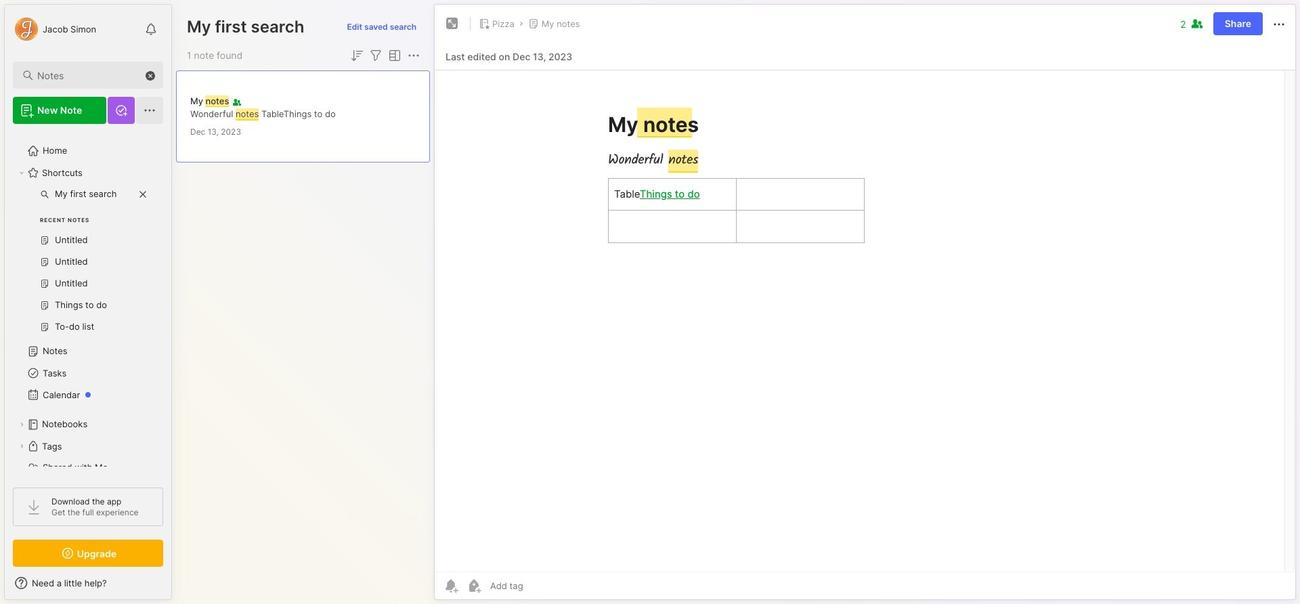Task type: locate. For each thing, give the bounding box(es) containing it.
Search text field
[[37, 69, 151, 82]]

Note Editor text field
[[435, 70, 1296, 572]]

More options field
[[406, 47, 422, 64]]

Add filters field
[[368, 47, 384, 64]]

more actions image
[[1272, 16, 1288, 32]]

View options field
[[384, 47, 403, 64]]

none search field inside main element
[[37, 67, 151, 83]]

group
[[13, 184, 155, 346]]

group inside main element
[[13, 184, 155, 346]]

note window element
[[434, 4, 1297, 604]]

Add tag field
[[489, 580, 591, 592]]

add a reminder image
[[443, 578, 459, 594]]

click to collapse image
[[171, 579, 181, 595]]

Account field
[[13, 16, 96, 43]]

expand note image
[[444, 16, 461, 32]]

tree
[[5, 132, 171, 509]]

None search field
[[37, 67, 151, 83]]



Task type: describe. For each thing, give the bounding box(es) containing it.
main element
[[0, 0, 176, 604]]

add filters image
[[368, 47, 384, 64]]

expand notebooks image
[[18, 421, 26, 429]]

WHAT'S NEW field
[[5, 572, 171, 594]]

expand tags image
[[18, 442, 26, 450]]

More actions field
[[1272, 15, 1288, 32]]

Sort options field
[[349, 47, 365, 64]]

tree inside main element
[[5, 132, 171, 509]]

add tag image
[[466, 578, 482, 594]]



Task type: vqa. For each thing, say whether or not it's contained in the screenshot.
New popup button
no



